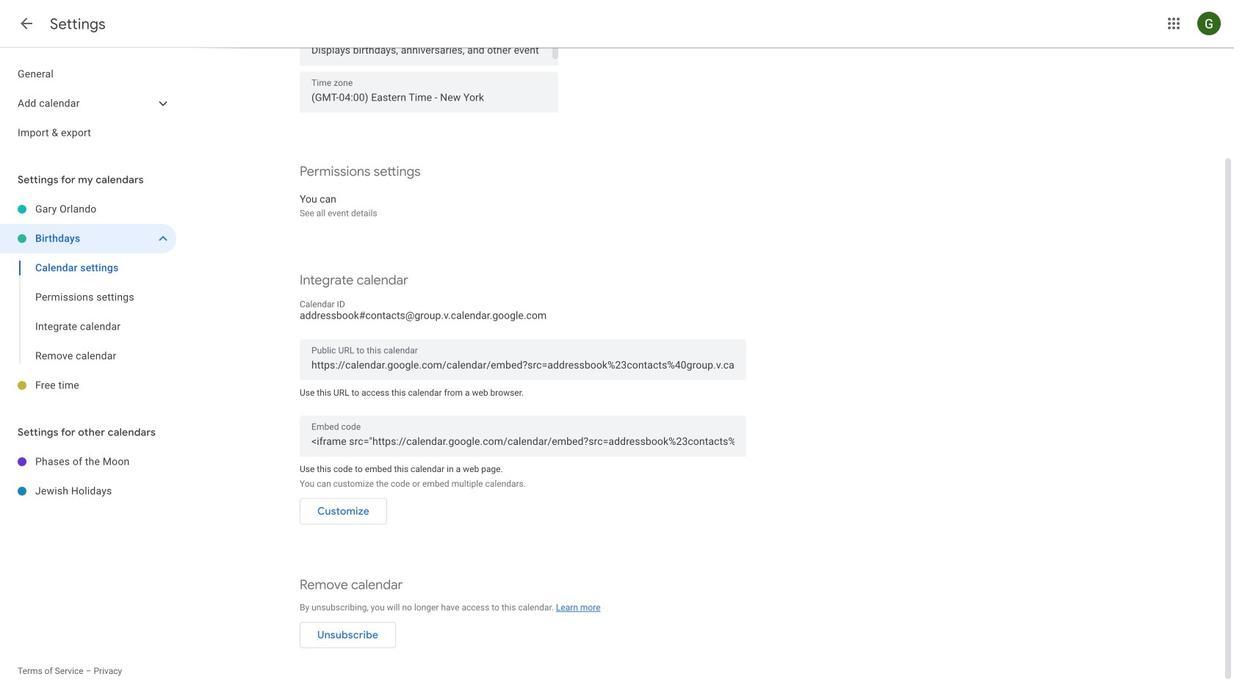 Task type: vqa. For each thing, say whether or not it's contained in the screenshot.
Go Back icon
yes



Task type: describe. For each thing, give the bounding box(es) containing it.
1 tree from the top
[[0, 60, 176, 148]]

birthdays tree item
[[0, 224, 176, 253]]

2 tree from the top
[[0, 195, 176, 400]]



Task type: locate. For each thing, give the bounding box(es) containing it.
1 vertical spatial tree
[[0, 195, 176, 400]]

2 vertical spatial tree
[[0, 447, 176, 506]]

3 tree from the top
[[0, 447, 176, 506]]

heading
[[50, 15, 106, 33]]

gary orlando tree item
[[0, 195, 176, 224]]

0 vertical spatial tree
[[0, 60, 176, 148]]

None text field
[[300, 42, 558, 59], [311, 355, 735, 376], [300, 42, 558, 59], [311, 355, 735, 376]]

jewish holidays tree item
[[0, 477, 176, 506]]

free time tree item
[[0, 371, 176, 400]]

phases of the moon tree item
[[0, 447, 176, 477]]

tree
[[0, 60, 176, 148], [0, 195, 176, 400], [0, 447, 176, 506]]

None text field
[[311, 87, 547, 108], [311, 431, 735, 452], [311, 87, 547, 108], [311, 431, 735, 452]]

go back image
[[18, 15, 35, 32]]

group
[[0, 253, 176, 371]]



